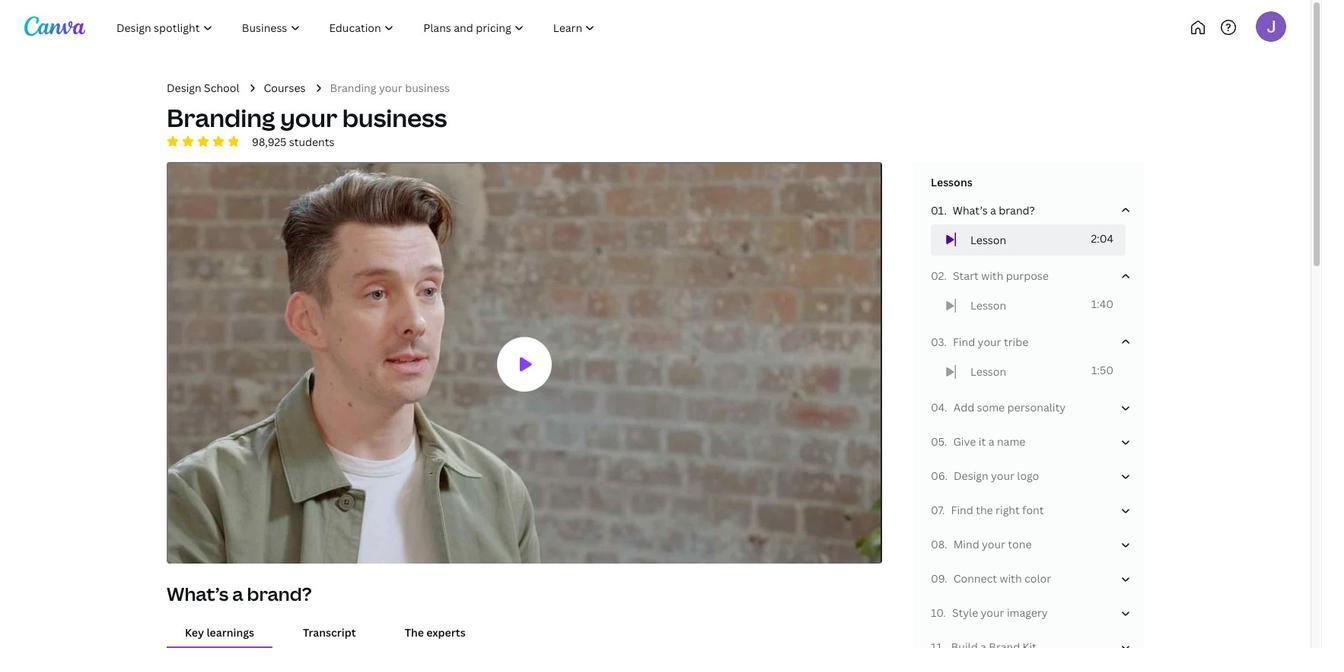 Task type: locate. For each thing, give the bounding box(es) containing it.
1 vertical spatial branding
[[167, 101, 275, 134]]

branding your business
[[330, 81, 450, 95], [167, 101, 447, 134]]

05 . give it a name
[[931, 435, 1026, 449]]

tribe
[[1004, 335, 1029, 349]]

find right 03
[[953, 335, 975, 349]]

. for 02
[[944, 269, 947, 283]]

branding down top level navigation element in the left of the page
[[330, 81, 376, 95]]

your for 03 . find your tribe
[[978, 335, 1002, 349]]

what's up key
[[167, 582, 229, 607]]

08
[[931, 538, 945, 552]]

your right style at the bottom right of the page
[[981, 606, 1005, 621]]

0 vertical spatial what's
[[953, 203, 988, 217]]

1 lesson from the top
[[971, 233, 1007, 247]]

04 . add some personality
[[931, 401, 1066, 415]]

give
[[953, 435, 976, 449]]

with for purpose
[[981, 269, 1004, 283]]

tone
[[1008, 538, 1032, 552]]

key learnings button
[[167, 619, 272, 647]]

01
[[931, 203, 944, 217]]

lesson for 1:50
[[971, 364, 1007, 379]]

find for find the right font
[[951, 504, 974, 518]]

2 vertical spatial lesson
[[971, 364, 1007, 379]]

1 horizontal spatial design
[[954, 469, 989, 484]]

purpose
[[1006, 269, 1049, 283]]

a up learnings
[[232, 582, 243, 607]]

with left color
[[1000, 572, 1022, 586]]

design school
[[167, 81, 239, 95]]

2 lesson from the top
[[971, 299, 1007, 313]]

lesson
[[971, 233, 1007, 247], [971, 299, 1007, 313], [971, 364, 1007, 379]]

a right it
[[989, 435, 995, 449]]

1:40
[[1091, 297, 1114, 312]]

. for 09
[[945, 572, 948, 586]]

brand?
[[999, 203, 1035, 217], [247, 582, 312, 607]]

it
[[979, 435, 986, 449]]

1:50
[[1092, 363, 1114, 377]]

10 . style your imagery
[[931, 606, 1048, 621]]

some
[[977, 401, 1005, 415]]

students
[[289, 134, 335, 149]]

your left "tone"
[[982, 538, 1006, 552]]

name
[[997, 435, 1026, 449]]

business
[[405, 81, 450, 95], [342, 101, 447, 134]]

98,925
[[252, 134, 286, 149]]

lesson down the 02 . start with purpose
[[971, 299, 1007, 313]]

1 vertical spatial branding your business
[[167, 101, 447, 134]]

1 vertical spatial brand?
[[247, 582, 312, 607]]

0 vertical spatial business
[[405, 81, 450, 95]]

1 vertical spatial find
[[951, 504, 974, 518]]

0 vertical spatial with
[[981, 269, 1004, 283]]

with for color
[[1000, 572, 1022, 586]]

transcript
[[303, 625, 356, 640]]

design left school
[[167, 81, 202, 95]]

04
[[931, 401, 945, 415]]

your left 'tribe'
[[978, 335, 1002, 349]]

branding down school
[[167, 101, 275, 134]]

01 . what's a brand?
[[931, 203, 1035, 217]]

. for 03
[[944, 335, 947, 349]]

connect
[[954, 572, 997, 586]]

0 vertical spatial find
[[953, 335, 975, 349]]

2:04
[[1091, 231, 1114, 246]]

top level navigation element
[[104, 12, 660, 43]]

your down top level navigation element in the left of the page
[[379, 81, 403, 95]]

. for 05
[[945, 435, 947, 449]]

10
[[931, 606, 943, 621]]

98,925 students
[[252, 134, 335, 149]]

0 vertical spatial branding
[[330, 81, 376, 95]]

branding your business down top level navigation element in the left of the page
[[330, 81, 450, 95]]

with right start
[[981, 269, 1004, 283]]

07
[[931, 504, 942, 518]]

school
[[204, 81, 239, 95]]

0 vertical spatial brand?
[[999, 203, 1035, 217]]

0 horizontal spatial design
[[167, 81, 202, 95]]

brand design course - what's a brand - james gilmore image
[[168, 163, 881, 567]]

1 horizontal spatial brand?
[[999, 203, 1035, 217]]

3 lesson from the top
[[971, 364, 1007, 379]]

. for 08
[[945, 538, 948, 552]]

02
[[931, 269, 944, 283]]

1 vertical spatial lesson
[[971, 299, 1007, 313]]

design
[[167, 81, 202, 95], [954, 469, 989, 484]]

08 . mind your tone
[[931, 538, 1032, 552]]

with
[[981, 269, 1004, 283], [1000, 572, 1022, 586]]

your for 10 . style your imagery
[[981, 606, 1005, 621]]

style
[[952, 606, 978, 621]]

0 vertical spatial lesson
[[971, 233, 1007, 247]]

mind
[[954, 538, 980, 552]]

brand? up learnings
[[247, 582, 312, 607]]

lesson down the 03 . find your tribe in the bottom of the page
[[971, 364, 1007, 379]]

0 horizontal spatial what's
[[167, 582, 229, 607]]

03
[[931, 335, 944, 349]]

lessons
[[931, 175, 973, 189]]

.
[[944, 203, 947, 217], [944, 269, 947, 283], [944, 335, 947, 349], [945, 401, 948, 415], [945, 435, 947, 449], [945, 469, 948, 484], [942, 504, 945, 518], [945, 538, 948, 552], [945, 572, 948, 586], [943, 606, 946, 621]]

a right 01
[[990, 203, 996, 217]]

branding your business up students
[[167, 101, 447, 134]]

the experts
[[405, 625, 466, 640]]

what's
[[953, 203, 988, 217], [167, 582, 229, 607]]

your for 08 . mind your tone
[[982, 538, 1006, 552]]

brand? up purpose
[[999, 203, 1035, 217]]

09 . connect with color
[[931, 572, 1051, 586]]

find left the
[[951, 504, 974, 518]]

find
[[953, 335, 975, 349], [951, 504, 974, 518]]

a
[[990, 203, 996, 217], [989, 435, 995, 449], [232, 582, 243, 607]]

your
[[379, 81, 403, 95], [280, 101, 337, 134], [978, 335, 1002, 349], [991, 469, 1015, 484], [982, 538, 1006, 552], [981, 606, 1005, 621]]

design right 06
[[954, 469, 989, 484]]

key
[[185, 625, 204, 640]]

1 vertical spatial with
[[1000, 572, 1022, 586]]

what's right 01
[[953, 203, 988, 217]]

1 vertical spatial business
[[342, 101, 447, 134]]

branding
[[330, 81, 376, 95], [167, 101, 275, 134]]

the experts button
[[387, 619, 484, 647]]

lesson down 01 . what's a brand?
[[971, 233, 1007, 247]]

0 vertical spatial design
[[167, 81, 202, 95]]

lesson for 2:04
[[971, 233, 1007, 247]]

your left logo
[[991, 469, 1015, 484]]



Task type: vqa. For each thing, say whether or not it's contained in the screenshot.


Task type: describe. For each thing, give the bounding box(es) containing it.
personality
[[1008, 401, 1066, 415]]

your up students
[[280, 101, 337, 134]]

imagery
[[1007, 606, 1048, 621]]

key learnings
[[185, 625, 254, 640]]

07 . find the right font
[[931, 504, 1044, 518]]

1 vertical spatial what's
[[167, 582, 229, 607]]

logo
[[1017, 469, 1039, 484]]

find for find your tribe
[[953, 335, 975, 349]]

0 horizontal spatial brand?
[[247, 582, 312, 607]]

. for 07
[[942, 504, 945, 518]]

0 vertical spatial a
[[990, 203, 996, 217]]

. for 01
[[944, 203, 947, 217]]

. for 04
[[945, 401, 948, 415]]

lesson for 1:40
[[971, 299, 1007, 313]]

09
[[931, 572, 945, 586]]

06 . design your logo
[[931, 469, 1039, 484]]

0 vertical spatial branding your business
[[330, 81, 450, 95]]

learnings
[[207, 625, 254, 640]]

add
[[954, 401, 975, 415]]

your for 06 . design your logo
[[991, 469, 1015, 484]]

. for 10
[[943, 606, 946, 621]]

color
[[1025, 572, 1051, 586]]

courses
[[264, 81, 306, 95]]

transcript button
[[285, 619, 374, 647]]

1 vertical spatial a
[[989, 435, 995, 449]]

the
[[405, 625, 424, 640]]

. for 06
[[945, 469, 948, 484]]

right
[[996, 504, 1020, 518]]

03 . find your tribe
[[931, 335, 1029, 349]]

what's a brand?
[[167, 582, 312, 607]]

courses link
[[264, 80, 306, 96]]

06
[[931, 469, 945, 484]]

05
[[931, 435, 945, 449]]

experts
[[426, 625, 466, 640]]

font
[[1023, 504, 1044, 518]]

0 horizontal spatial branding
[[167, 101, 275, 134]]

start
[[953, 269, 979, 283]]

the
[[976, 504, 993, 518]]

1 vertical spatial design
[[954, 469, 989, 484]]

design school link
[[167, 80, 239, 96]]

02 . start with purpose
[[931, 269, 1049, 283]]

2 vertical spatial a
[[232, 582, 243, 607]]

1 horizontal spatial what's
[[953, 203, 988, 217]]

1 horizontal spatial branding
[[330, 81, 376, 95]]



